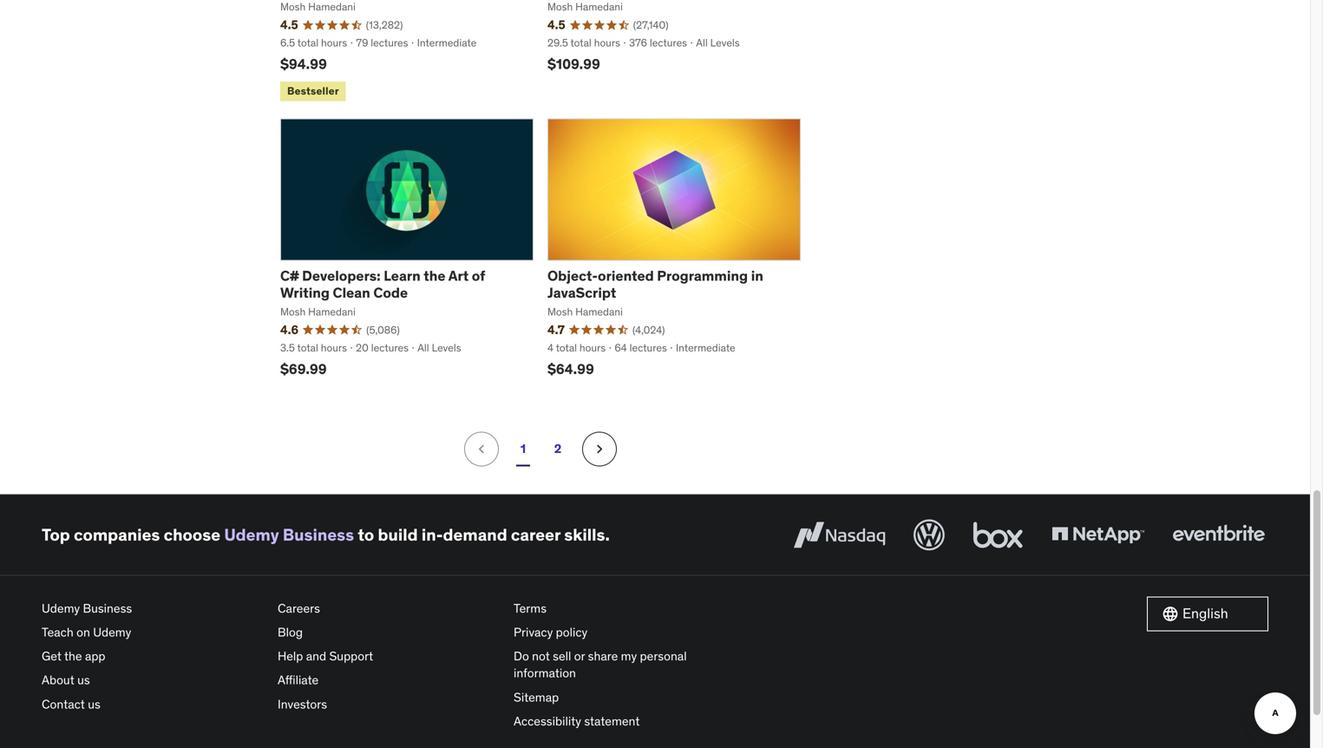 Task type: vqa. For each thing, say whether or not it's contained in the screenshot.
English button on the bottom right of page
yes



Task type: locate. For each thing, give the bounding box(es) containing it.
hours left 79
[[321, 36, 347, 50]]

1 vertical spatial all levels
[[418, 341, 462, 355]]

hamedani inside c# developers: learn the art of writing clean code mosh hamedani
[[308, 305, 356, 319]]

business up on
[[83, 601, 132, 616]]

hours
[[321, 36, 347, 50], [594, 36, 621, 50], [321, 341, 347, 355], [580, 341, 606, 355]]

2 mosh hamedani from the left
[[548, 0, 623, 14]]

mosh inside c# developers: learn the art of writing clean code mosh hamedani
[[280, 305, 306, 319]]

the right get on the left
[[64, 649, 82, 664]]

affiliate link
[[278, 669, 500, 693]]

and
[[306, 649, 326, 664]]

demand
[[443, 524, 508, 545]]

udemy right on
[[93, 625, 131, 640]]

4.7
[[548, 322, 565, 338]]

lectures down 13282 reviews element
[[371, 36, 408, 50]]

nasdaq image
[[790, 516, 890, 554]]

privacy policy link
[[514, 621, 736, 645]]

the inside c# developers: learn the art of writing clean code mosh hamedani
[[424, 267, 446, 285]]

business left to
[[283, 524, 354, 545]]

netapp image
[[1049, 516, 1149, 554]]

0 vertical spatial udemy
[[224, 524, 279, 545]]

us right about
[[77, 673, 90, 688]]

1 vertical spatial business
[[83, 601, 132, 616]]

0 vertical spatial business
[[283, 524, 354, 545]]

mosh hamedani
[[280, 0, 356, 14], [548, 0, 623, 14]]

hours left 376
[[594, 36, 621, 50]]

hours left 64
[[580, 341, 606, 355]]

hours for 3.5 total hours
[[321, 341, 347, 355]]

english button
[[1148, 597, 1269, 631]]

0 vertical spatial the
[[424, 267, 446, 285]]

total for 6.5
[[298, 36, 319, 50]]

0 horizontal spatial levels
[[432, 341, 462, 355]]

the left art
[[424, 267, 446, 285]]

4.5 up 29.5
[[548, 17, 566, 32]]

1 4.5 from the left
[[280, 17, 298, 32]]

1 horizontal spatial all
[[696, 36, 708, 50]]

2 vertical spatial udemy
[[93, 625, 131, 640]]

udemy up teach
[[42, 601, 80, 616]]

2
[[555, 441, 562, 457]]

1 vertical spatial udemy business link
[[42, 597, 264, 621]]

0 vertical spatial all
[[696, 36, 708, 50]]

lectures down 5086 reviews element
[[371, 341, 409, 355]]

lectures down 27140 reviews element
[[650, 36, 688, 50]]

us right contact
[[88, 696, 101, 712]]

0 horizontal spatial 4.5
[[280, 17, 298, 32]]

investors
[[278, 696, 327, 712]]

4.5 up 6.5
[[280, 17, 298, 32]]

1 horizontal spatial 4.5
[[548, 17, 566, 32]]

0 horizontal spatial business
[[83, 601, 132, 616]]

79 lectures
[[356, 36, 408, 50]]

all right the 20 lectures
[[418, 341, 429, 355]]

intermediate right 64 lectures at the top of page
[[676, 341, 736, 355]]

terms link
[[514, 597, 736, 621]]

hours left 20
[[321, 341, 347, 355]]

1 vertical spatial the
[[64, 649, 82, 664]]

career
[[511, 524, 561, 545]]

all levels for 20 lectures
[[418, 341, 462, 355]]

mosh hamedani up 6.5 total hours on the top
[[280, 0, 356, 14]]

hamedani up 6.5 total hours on the top
[[308, 0, 356, 14]]

all right 376 lectures
[[696, 36, 708, 50]]

art
[[449, 267, 469, 285]]

udemy right choose
[[224, 524, 279, 545]]

object-oriented programming in javascript mosh hamedani
[[548, 267, 764, 319]]

choose
[[164, 524, 221, 545]]

all for 376 lectures
[[696, 36, 708, 50]]

build
[[378, 524, 418, 545]]

0 vertical spatial udemy business link
[[224, 524, 354, 545]]

64 lectures
[[615, 341, 667, 355]]

mosh up 4.7 at the left
[[548, 305, 573, 319]]

sitemap
[[514, 690, 559, 705]]

intermediate
[[417, 36, 477, 50], [676, 341, 736, 355]]

all
[[696, 36, 708, 50], [418, 341, 429, 355]]

lectures for 79 lectures
[[371, 36, 408, 50]]

blog link
[[278, 621, 500, 645]]

small image
[[1162, 605, 1180, 623]]

total right 6.5
[[298, 36, 319, 50]]

0 horizontal spatial all levels
[[418, 341, 462, 355]]

top
[[42, 524, 70, 545]]

accessibility
[[514, 714, 582, 729]]

hamedani down javascript
[[576, 305, 623, 319]]

1 vertical spatial levels
[[432, 341, 462, 355]]

udemy business link up the get the app "link" on the left bottom of the page
[[42, 597, 264, 621]]

3.5
[[280, 341, 295, 355]]

4 total hours
[[548, 341, 606, 355]]

1 horizontal spatial the
[[424, 267, 446, 285]]

27140 reviews element
[[634, 18, 669, 32]]

about us link
[[42, 669, 264, 693]]

statement
[[585, 714, 640, 729]]

hamedani
[[308, 0, 356, 14], [576, 0, 623, 14], [308, 305, 356, 319], [576, 305, 623, 319]]

2 4.5 from the left
[[548, 17, 566, 32]]

total for 3.5
[[297, 341, 318, 355]]

object-oriented programming in javascript link
[[548, 267, 764, 302]]

1 horizontal spatial all levels
[[696, 36, 740, 50]]

mosh up 6.5
[[280, 0, 306, 14]]

levels right the 20 lectures
[[432, 341, 462, 355]]

4.5
[[280, 17, 298, 32], [548, 17, 566, 32]]

lectures down 4024 reviews element
[[630, 341, 667, 355]]

0 vertical spatial levels
[[711, 36, 740, 50]]

1 vertical spatial udemy
[[42, 601, 80, 616]]

$94.99
[[280, 55, 327, 73]]

1 horizontal spatial levels
[[711, 36, 740, 50]]

us
[[77, 673, 90, 688], [88, 696, 101, 712]]

terms privacy policy do not sell or share my personal information sitemap accessibility statement
[[514, 601, 687, 729]]

mosh
[[280, 0, 306, 14], [548, 0, 573, 14], [280, 305, 306, 319], [548, 305, 573, 319]]

1 vertical spatial all
[[418, 341, 429, 355]]

0 vertical spatial intermediate
[[417, 36, 477, 50]]

bestseller
[[287, 84, 339, 98]]

0 horizontal spatial intermediate
[[417, 36, 477, 50]]

hours for 6.5 total hours
[[321, 36, 347, 50]]

levels for 376 lectures
[[711, 36, 740, 50]]

1 horizontal spatial udemy
[[93, 625, 131, 640]]

0 horizontal spatial mosh hamedani
[[280, 0, 356, 14]]

in
[[752, 267, 764, 285]]

13282 reviews element
[[366, 18, 403, 32]]

mosh inside the object-oriented programming in javascript mosh hamedani
[[548, 305, 573, 319]]

(4,024)
[[633, 323, 665, 337]]

hamedani down clean
[[308, 305, 356, 319]]

companies
[[74, 524, 160, 545]]

1 vertical spatial intermediate
[[676, 341, 736, 355]]

0 horizontal spatial the
[[64, 649, 82, 664]]

levels
[[711, 36, 740, 50], [432, 341, 462, 355]]

total up $109.99 on the left
[[571, 36, 592, 50]]

total right 4
[[556, 341, 577, 355]]

1 horizontal spatial intermediate
[[676, 341, 736, 355]]

all levels
[[696, 36, 740, 50], [418, 341, 462, 355]]

64
[[615, 341, 627, 355]]

udemy business link up "careers"
[[224, 524, 354, 545]]

all levels right 376 lectures
[[696, 36, 740, 50]]

to
[[358, 524, 374, 545]]

3.5 total hours
[[280, 341, 347, 355]]

1 link
[[506, 432, 541, 467]]

0 horizontal spatial all
[[418, 341, 429, 355]]

affiliate
[[278, 673, 319, 688]]

udemy
[[224, 524, 279, 545], [42, 601, 80, 616], [93, 625, 131, 640]]

1 horizontal spatial mosh hamedani
[[548, 0, 623, 14]]

6.5 total hours
[[280, 36, 347, 50]]

accessibility statement link
[[514, 710, 736, 734]]

udemy business link
[[224, 524, 354, 545], [42, 597, 264, 621]]

total right 3.5
[[297, 341, 318, 355]]

get
[[42, 649, 62, 664]]

mosh hamedani up the 29.5 total hours
[[548, 0, 623, 14]]

lectures
[[371, 36, 408, 50], [650, 36, 688, 50], [371, 341, 409, 355], [630, 341, 667, 355]]

support
[[329, 649, 373, 664]]

business
[[283, 524, 354, 545], [83, 601, 132, 616]]

0 vertical spatial all levels
[[696, 36, 740, 50]]

of
[[472, 267, 485, 285]]

intermediate right the 79 lectures
[[417, 36, 477, 50]]

my
[[621, 649, 637, 664]]

about
[[42, 673, 74, 688]]

do not sell or share my personal information button
[[514, 645, 736, 686]]

contact us link
[[42, 693, 264, 717]]

1
[[521, 441, 526, 457]]

levels right 376 lectures
[[711, 36, 740, 50]]

all for 20 lectures
[[418, 341, 429, 355]]

mosh up 4.6
[[280, 305, 306, 319]]

1 mosh hamedani from the left
[[280, 0, 356, 14]]

careers blog help and support affiliate investors
[[278, 601, 373, 712]]

all levels right the 20 lectures
[[418, 341, 462, 355]]

2 horizontal spatial udemy
[[224, 524, 279, 545]]



Task type: describe. For each thing, give the bounding box(es) containing it.
(5,086)
[[366, 323, 400, 337]]

volkswagen image
[[911, 516, 949, 554]]

sitemap link
[[514, 686, 736, 710]]

hours for 4 total hours
[[580, 341, 606, 355]]

code
[[374, 284, 408, 302]]

get the app link
[[42, 645, 264, 669]]

$64.99
[[548, 360, 594, 378]]

4.6
[[280, 322, 299, 338]]

help
[[278, 649, 303, 664]]

0 vertical spatial us
[[77, 673, 90, 688]]

$109.99
[[548, 55, 601, 73]]

20 lectures
[[356, 341, 409, 355]]

1 vertical spatial us
[[88, 696, 101, 712]]

5086 reviews element
[[366, 323, 400, 337]]

4.5 for $94.99
[[280, 17, 298, 32]]

business inside udemy business teach on udemy get the app about us contact us
[[83, 601, 132, 616]]

hamedani inside the object-oriented programming in javascript mosh hamedani
[[576, 305, 623, 319]]

20
[[356, 341, 369, 355]]

2 link
[[541, 432, 576, 467]]

investors link
[[278, 693, 500, 717]]

blog
[[278, 625, 303, 640]]

4.5 for $109.99
[[548, 17, 566, 32]]

careers
[[278, 601, 320, 616]]

privacy
[[514, 625, 553, 640]]

c# developers: learn the art of writing clean code mosh hamedani
[[280, 267, 485, 319]]

6.5
[[280, 36, 295, 50]]

help and support link
[[278, 645, 500, 669]]

29.5 total hours
[[548, 36, 621, 50]]

$69.99
[[280, 360, 327, 378]]

c# developers: learn the art of writing clean code link
[[280, 267, 485, 302]]

do
[[514, 649, 529, 664]]

object-
[[548, 267, 598, 285]]

app
[[85, 649, 106, 664]]

skills.
[[565, 524, 610, 545]]

information
[[514, 666, 576, 681]]

udemy business teach on udemy get the app about us contact us
[[42, 601, 132, 712]]

0 horizontal spatial udemy
[[42, 601, 80, 616]]

writing
[[280, 284, 330, 302]]

programming
[[657, 267, 748, 285]]

policy
[[556, 625, 588, 640]]

teach on udemy link
[[42, 621, 264, 645]]

eventbrite image
[[1169, 516, 1269, 554]]

levels for 20 lectures
[[432, 341, 462, 355]]

previous page image
[[473, 441, 490, 458]]

mosh hamedani for $109.99
[[548, 0, 623, 14]]

lectures for 20 lectures
[[371, 341, 409, 355]]

all levels for 376 lectures
[[696, 36, 740, 50]]

intermediate for 64 lectures
[[676, 341, 736, 355]]

learn
[[384, 267, 421, 285]]

personal
[[640, 649, 687, 664]]

hours for 29.5 total hours
[[594, 36, 621, 50]]

careers link
[[278, 597, 500, 621]]

sell
[[553, 649, 572, 664]]

c#
[[280, 267, 299, 285]]

hamedani up the 29.5 total hours
[[576, 0, 623, 14]]

english
[[1183, 605, 1229, 623]]

mosh hamedani for $94.99
[[280, 0, 356, 14]]

79
[[356, 36, 368, 50]]

(13,282)
[[366, 18, 403, 32]]

the inside udemy business teach on udemy get the app about us contact us
[[64, 649, 82, 664]]

lectures for 64 lectures
[[630, 341, 667, 355]]

total for 4
[[556, 341, 577, 355]]

1 horizontal spatial business
[[283, 524, 354, 545]]

376 lectures
[[630, 36, 688, 50]]

contact
[[42, 696, 85, 712]]

on
[[76, 625, 90, 640]]

box image
[[970, 516, 1028, 554]]

4
[[548, 341, 554, 355]]

clean
[[333, 284, 371, 302]]

29.5
[[548, 36, 568, 50]]

intermediate for 79 lectures
[[417, 36, 477, 50]]

or
[[575, 649, 585, 664]]

teach
[[42, 625, 74, 640]]

mosh up 29.5
[[548, 0, 573, 14]]

javascript
[[548, 284, 617, 302]]

(27,140)
[[634, 18, 669, 32]]

not
[[532, 649, 550, 664]]

total for 29.5
[[571, 36, 592, 50]]

4024 reviews element
[[633, 323, 665, 337]]

oriented
[[598, 267, 654, 285]]

share
[[588, 649, 618, 664]]

next page image
[[591, 441, 609, 458]]

terms
[[514, 601, 547, 616]]

376
[[630, 36, 648, 50]]

developers:
[[302, 267, 381, 285]]

lectures for 376 lectures
[[650, 36, 688, 50]]

in-
[[422, 524, 443, 545]]

top companies choose udemy business to build in-demand career skills.
[[42, 524, 610, 545]]



